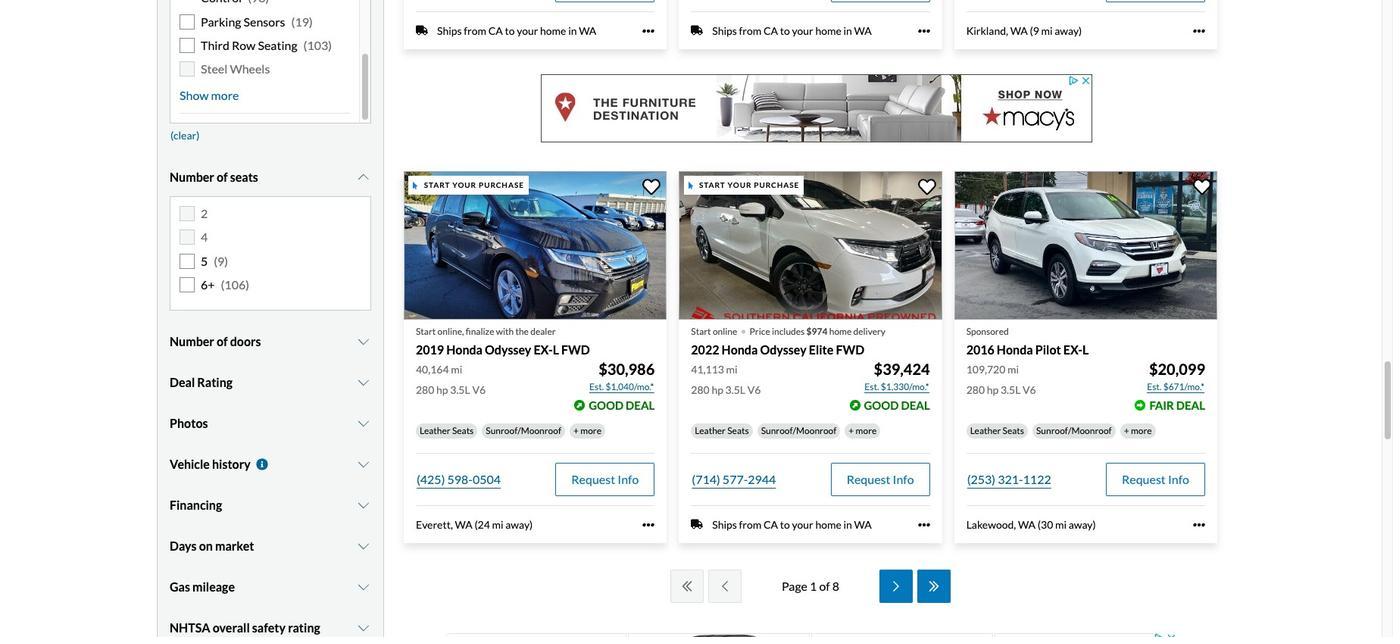 Task type: vqa. For each thing, say whether or not it's contained in the screenshot.
the rightmost 1500
no



Task type: describe. For each thing, give the bounding box(es) containing it.
est. for honda
[[1147, 381, 1162, 392]]

$974
[[807, 325, 828, 337]]

steel
[[201, 61, 228, 76]]

finalize
[[466, 325, 494, 337]]

2 ellipsis h image from the top
[[643, 519, 655, 531]]

40,164 mi 280 hp 3.5l v6
[[416, 363, 486, 396]]

includes
[[772, 325, 805, 337]]

109,720
[[967, 363, 1006, 376]]

deal for ·
[[901, 398, 930, 412]]

(30
[[1038, 518, 1054, 531]]

ca for truck icon
[[764, 518, 778, 531]]

good deal for finalize
[[589, 398, 655, 412]]

away) for $20,099
[[1069, 518, 1096, 531]]

odyssey inside "start online · price includes $974 home delivery 2022 honda odyssey elite fwd"
[[760, 342, 807, 357]]

in for first ships from ca to your home in wa link from right
[[844, 24, 852, 37]]

your for 2nd truck image from the left
[[792, 24, 814, 37]]

financing button
[[170, 486, 371, 524]]

est. $671/mo.* button
[[1147, 379, 1206, 395]]

your for 2nd truck image from the right
[[517, 24, 538, 37]]

wheels
[[230, 61, 270, 76]]

$39,424 est. $1,330/mo.*
[[865, 360, 930, 392]]

elite
[[809, 342, 834, 357]]

gas mileage button
[[170, 568, 371, 606]]

page
[[782, 579, 808, 594]]

nhtsa overall safety rating button
[[170, 609, 371, 637]]

rating
[[197, 375, 233, 389]]

lakewood, wa (30 mi away)
[[967, 518, 1096, 531]]

everett,
[[416, 518, 453, 531]]

number for number of seats
[[170, 170, 214, 184]]

odyssey inside start online, finalize with the dealer 2019 honda odyssey ex-l fwd
[[485, 342, 531, 357]]

start inside "start online · price includes $974 home delivery 2022 honda odyssey elite fwd"
[[691, 325, 711, 337]]

$30,986 est. $1,040/mo.*
[[590, 360, 655, 392]]

$20,099
[[1149, 360, 1206, 378]]

chevron down image for financing
[[356, 499, 371, 511]]

(714)
[[692, 472, 720, 486]]

info for honda
[[1168, 472, 1190, 486]]

chevron down image for doors
[[356, 336, 371, 348]]

pilot
[[1036, 342, 1061, 357]]

gas
[[170, 580, 190, 594]]

mouse pointer image for finalize
[[413, 182, 418, 189]]

v6 for ·
[[748, 383, 761, 396]]

market
[[215, 539, 254, 553]]

seating
[[258, 38, 297, 52]]

good for finalize
[[589, 398, 624, 412]]

chevron down image for nhtsa overall safety rating
[[356, 622, 371, 634]]

away) right "(9"
[[1055, 24, 1082, 37]]

+ for honda
[[1124, 425, 1130, 436]]

(425)
[[417, 472, 445, 486]]

$30,986
[[599, 360, 655, 378]]

chevron down image for deal rating
[[356, 377, 371, 389]]

home for 2nd truck image from the left
[[816, 24, 842, 37]]

photos
[[170, 416, 208, 430]]

start online · price includes $974 home delivery 2022 honda odyssey elite fwd
[[691, 316, 886, 357]]

2 truck image from the left
[[691, 24, 703, 36]]

dealer
[[531, 325, 556, 337]]

+ more for ·
[[849, 425, 877, 436]]

row
[[232, 38, 256, 52]]

vehicle history button
[[170, 446, 371, 483]]

2 vertical spatial of
[[819, 579, 830, 594]]

0 vertical spatial advertisement region
[[541, 74, 1093, 143]]

sunroof/moonroof for honda
[[1037, 425, 1112, 436]]

to for truck icon
[[780, 518, 790, 531]]

41,113 mi 280 hp 3.5l v6
[[691, 363, 761, 396]]

2
[[201, 206, 208, 221]]

+ more for finalize
[[574, 425, 602, 436]]

(clear)
[[170, 129, 200, 141]]

chevron double right image
[[927, 581, 942, 593]]

leather seats for finalize
[[420, 425, 474, 436]]

start your purchase for finalize
[[424, 180, 524, 190]]

3.5l for ·
[[726, 383, 746, 396]]

days on market button
[[170, 527, 371, 565]]

(106)
[[221, 277, 249, 292]]

$39,424
[[874, 360, 930, 378]]

(714) 577-2944 button
[[691, 463, 777, 496]]

vehicle
[[170, 457, 210, 471]]

4
[[201, 230, 208, 244]]

+ for ·
[[849, 425, 854, 436]]

2016
[[967, 342, 995, 357]]

days on market
[[170, 539, 254, 553]]

chevron down image for gas mileage
[[356, 581, 371, 593]]

purchase for finalize
[[479, 180, 524, 190]]

fair deal
[[1150, 398, 1206, 412]]

to for 2nd truck image from the right
[[505, 24, 515, 37]]

577-
[[723, 472, 748, 486]]

number of doors
[[170, 334, 261, 349]]

photos button
[[170, 405, 371, 442]]

number of doors button
[[170, 323, 371, 361]]

(253)
[[967, 472, 996, 486]]

+ for finalize
[[574, 425, 579, 436]]

more inside the show more dropdown button
[[211, 88, 239, 102]]

doors
[[230, 334, 261, 349]]

show
[[180, 88, 209, 102]]

·
[[741, 316, 747, 343]]

safety
[[252, 621, 286, 635]]

in for 1st ships from ca to your home in wa link from left
[[568, 24, 577, 37]]

ca for 2nd truck image from the right
[[488, 24, 503, 37]]

fwd inside start online, finalize with the dealer 2019 honda odyssey ex-l fwd
[[562, 342, 590, 357]]

280 for finalize
[[416, 383, 434, 396]]

good for ·
[[864, 398, 899, 412]]

1 truck image from the left
[[416, 24, 428, 36]]

price
[[750, 325, 770, 337]]

sponsored
[[967, 325, 1009, 337]]

2 4 5 (9)
[[201, 206, 228, 268]]

request for honda
[[1122, 472, 1166, 486]]

mi inside 40,164 mi 280 hp 3.5l v6
[[451, 363, 463, 376]]

more for honda
[[1131, 425, 1152, 436]]

home for 2nd truck image from the right
[[540, 24, 566, 37]]

$20,099 est. $671/mo.*
[[1147, 360, 1206, 392]]

online,
[[438, 325, 464, 337]]

request for ·
[[847, 472, 891, 486]]

vehicle history
[[170, 457, 251, 471]]

est. for ·
[[865, 381, 879, 392]]

6+
[[201, 277, 215, 292]]

seats for honda
[[1003, 425, 1024, 436]]

kirkland, wa (9 mi away)
[[967, 24, 1082, 37]]

280 for ·
[[691, 383, 710, 396]]

leather for honda
[[970, 425, 1001, 436]]

of for seats
[[217, 170, 228, 184]]

show more
[[180, 88, 239, 102]]

overall
[[213, 621, 250, 635]]

(425) 598-0504 button
[[416, 463, 502, 496]]

request info for finalize
[[572, 472, 639, 486]]

honda inside start online, finalize with the dealer 2019 honda odyssey ex-l fwd
[[446, 342, 483, 357]]

0504
[[473, 472, 501, 486]]

leather for ·
[[695, 425, 726, 436]]

fair
[[1150, 398, 1174, 412]]

2 ships from ca to your home in wa link from the left
[[679, 0, 942, 49]]

start your purchase for ·
[[699, 180, 800, 190]]

sunroof/moonroof for ·
[[761, 425, 837, 436]]

(9
[[1030, 24, 1040, 37]]

chevron down image inside photos dropdown button
[[356, 417, 371, 430]]

delivery
[[854, 325, 886, 337]]

chevron right image
[[889, 581, 904, 593]]

black 2019 honda odyssey ex-l fwd minivan front-wheel drive 9-speed automatic image
[[404, 171, 667, 319]]



Task type: locate. For each thing, give the bounding box(es) containing it.
1122
[[1023, 472, 1052, 486]]

0 horizontal spatial info
[[618, 472, 639, 486]]

1 l from the left
[[553, 342, 559, 357]]

sunroof/moonroof up 0504
[[486, 425, 562, 436]]

109,720 mi 280 hp 3.5l v6
[[967, 363, 1036, 396]]

280 down 109,720
[[967, 383, 985, 396]]

1 horizontal spatial honda
[[722, 342, 758, 357]]

v6 down start online, finalize with the dealer 2019 honda odyssey ex-l fwd
[[472, 383, 486, 396]]

hp down 40,164
[[437, 383, 448, 396]]

nhtsa overall safety rating
[[170, 621, 320, 635]]

2 hp from the left
[[712, 383, 724, 396]]

280 for honda
[[967, 383, 985, 396]]

to
[[505, 24, 515, 37], [780, 24, 790, 37], [780, 518, 790, 531]]

chevron left image
[[718, 581, 733, 593]]

ex- inside sponsored 2016 honda pilot ex-l
[[1064, 342, 1083, 357]]

(clear) button
[[170, 124, 200, 146]]

est. left $1,040/mo.*
[[590, 381, 604, 392]]

2 start your purchase from the left
[[699, 180, 800, 190]]

good down est. $1,040/mo.* 'button'
[[589, 398, 624, 412]]

mi
[[1042, 24, 1053, 37], [451, 363, 463, 376], [726, 363, 738, 376], [1008, 363, 1019, 376], [492, 518, 504, 531], [1056, 518, 1067, 531]]

v6 inside 109,720 mi 280 hp 3.5l v6
[[1023, 383, 1036, 396]]

more down fair
[[1131, 425, 1152, 436]]

your for truck icon
[[792, 518, 814, 531]]

sponsored 2016 honda pilot ex-l
[[967, 325, 1089, 357]]

leather seats up (253) 321-1122
[[970, 425, 1024, 436]]

1 chevron down image from the top
[[356, 171, 371, 184]]

1 sunroof/moonroof from the left
[[486, 425, 562, 436]]

1 horizontal spatial request info
[[847, 472, 914, 486]]

2 mouse pointer image from the left
[[689, 182, 693, 189]]

mi right (30
[[1056, 518, 1067, 531]]

3 info from the left
[[1168, 472, 1190, 486]]

sunroof/moonroof for finalize
[[486, 425, 562, 436]]

+ more down est. $1,330/mo.* button
[[849, 425, 877, 436]]

page 1 of 8
[[782, 579, 840, 594]]

0 horizontal spatial odyssey
[[485, 342, 531, 357]]

+ more for honda
[[1124, 425, 1152, 436]]

3 sunroof/moonroof from the left
[[1037, 425, 1112, 436]]

mi right 41,113
[[726, 363, 738, 376]]

1 ellipsis h image from the top
[[643, 25, 655, 37]]

chevron double left image
[[680, 581, 695, 593]]

chevron down image inside days on market dropdown button
[[356, 540, 371, 552]]

est. inside $20,099 est. $671/mo.*
[[1147, 381, 1162, 392]]

hp down 109,720
[[987, 383, 999, 396]]

0 horizontal spatial est.
[[590, 381, 604, 392]]

2 + from the left
[[849, 425, 854, 436]]

2 purchase from the left
[[754, 180, 800, 190]]

(714) 577-2944
[[692, 472, 776, 486]]

41,113
[[691, 363, 724, 376]]

1 horizontal spatial mouse pointer image
[[689, 182, 693, 189]]

mi right 109,720
[[1008, 363, 1019, 376]]

2 horizontal spatial request info
[[1122, 472, 1190, 486]]

request info button for finalize
[[556, 463, 655, 496]]

away)
[[1055, 24, 1082, 37], [506, 518, 533, 531], [1069, 518, 1096, 531]]

(103)
[[304, 38, 332, 52]]

3 v6 from the left
[[1023, 383, 1036, 396]]

2 horizontal spatial leather seats
[[970, 425, 1024, 436]]

1 odyssey from the left
[[485, 342, 531, 357]]

2 deal from the left
[[901, 398, 930, 412]]

1 horizontal spatial info
[[893, 472, 914, 486]]

321-
[[998, 472, 1023, 486]]

mouse pointer image
[[413, 182, 418, 189], [689, 182, 693, 189]]

0 horizontal spatial leather seats
[[420, 425, 474, 436]]

2 horizontal spatial 3.5l
[[1001, 383, 1021, 396]]

1 leather seats from the left
[[420, 425, 474, 436]]

more down steel wheels
[[211, 88, 239, 102]]

purchase for ·
[[754, 180, 800, 190]]

0 horizontal spatial +
[[574, 425, 579, 436]]

request info button for honda
[[1106, 463, 1206, 496]]

fwd down delivery
[[836, 342, 865, 357]]

1 good deal from the left
[[589, 398, 655, 412]]

deal down $1,040/mo.*
[[626, 398, 655, 412]]

seats up '598-'
[[452, 425, 474, 436]]

chevron down image
[[356, 171, 371, 184], [356, 336, 371, 348], [356, 417, 371, 430]]

kirkland,
[[967, 24, 1009, 37]]

ex- down dealer
[[534, 342, 553, 357]]

2 horizontal spatial leather
[[970, 425, 1001, 436]]

0 horizontal spatial hp
[[437, 383, 448, 396]]

1 horizontal spatial + more
[[849, 425, 877, 436]]

3.5l inside 40,164 mi 280 hp 3.5l v6
[[450, 383, 470, 396]]

1 280 from the left
[[416, 383, 434, 396]]

0 horizontal spatial honda
[[446, 342, 483, 357]]

2 horizontal spatial hp
[[987, 383, 999, 396]]

to for 2nd truck image from the left
[[780, 24, 790, 37]]

598-
[[447, 472, 473, 486]]

mi inside 41,113 mi 280 hp 3.5l v6
[[726, 363, 738, 376]]

1 request info from the left
[[572, 472, 639, 486]]

good deal for ·
[[864, 398, 930, 412]]

hp for ·
[[712, 383, 724, 396]]

2 chevron down image from the top
[[356, 458, 371, 471]]

number of seats
[[170, 170, 258, 184]]

chevron down image inside number of doors dropdown button
[[356, 336, 371, 348]]

mi right 40,164
[[451, 363, 463, 376]]

2 l from the left
[[1083, 342, 1089, 357]]

0 horizontal spatial mouse pointer image
[[413, 182, 418, 189]]

1 horizontal spatial truck image
[[691, 24, 703, 36]]

0 horizontal spatial 280
[[416, 383, 434, 396]]

of left 8
[[819, 579, 830, 594]]

hp for honda
[[987, 383, 999, 396]]

est. for finalize
[[590, 381, 604, 392]]

honda down sponsored
[[997, 342, 1033, 357]]

1 3.5l from the left
[[450, 383, 470, 396]]

1 ships from ca to your home in wa link from the left
[[404, 0, 667, 49]]

seats for ·
[[728, 425, 749, 436]]

2 info from the left
[[893, 472, 914, 486]]

1 ex- from the left
[[534, 342, 553, 357]]

mi right "(9"
[[1042, 24, 1053, 37]]

2 request info button from the left
[[831, 463, 930, 496]]

(253) 321-1122
[[967, 472, 1052, 486]]

2944
[[748, 472, 776, 486]]

white 2022 honda odyssey elite fwd minivan front-wheel drive automatic image
[[679, 171, 942, 319]]

in
[[568, 24, 577, 37], [844, 24, 852, 37], [844, 518, 852, 531]]

ex- inside start online, finalize with the dealer 2019 honda odyssey ex-l fwd
[[534, 342, 553, 357]]

leather seats up (425) 598-0504
[[420, 425, 474, 436]]

more for ·
[[856, 425, 877, 436]]

1 horizontal spatial fwd
[[836, 342, 865, 357]]

1 vertical spatial chevron down image
[[356, 336, 371, 348]]

(19)
[[291, 14, 313, 28]]

chevron down image inside "deal rating" dropdown button
[[356, 377, 371, 389]]

2 honda from the left
[[722, 342, 758, 357]]

request
[[572, 472, 615, 486], [847, 472, 891, 486], [1122, 472, 1166, 486]]

away) for $30,986
[[506, 518, 533, 531]]

1 horizontal spatial request
[[847, 472, 891, 486]]

1 horizontal spatial leather
[[695, 425, 726, 436]]

est. up fair
[[1147, 381, 1162, 392]]

280 down 40,164
[[416, 383, 434, 396]]

truck image
[[691, 518, 703, 531]]

2 horizontal spatial deal
[[1177, 398, 1206, 412]]

0 horizontal spatial good deal
[[589, 398, 655, 412]]

1 horizontal spatial est.
[[865, 381, 879, 392]]

2 horizontal spatial sunroof/moonroof
[[1037, 425, 1112, 436]]

honda down online
[[722, 342, 758, 357]]

1 horizontal spatial sunroof/moonroof
[[761, 425, 837, 436]]

good deal down est. $1,040/mo.* 'button'
[[589, 398, 655, 412]]

3.5l
[[450, 383, 470, 396], [726, 383, 746, 396], [1001, 383, 1021, 396]]

1 number from the top
[[170, 170, 214, 184]]

1 vertical spatial advertisement region
[[443, 632, 1178, 637]]

3 3.5l from the left
[[1001, 383, 1021, 396]]

leather for finalize
[[420, 425, 451, 436]]

of left doors
[[217, 334, 228, 349]]

seats up 577-
[[728, 425, 749, 436]]

0 vertical spatial chevron down image
[[356, 171, 371, 184]]

280 down 41,113
[[691, 383, 710, 396]]

good deal
[[589, 398, 655, 412], [864, 398, 930, 412]]

ex- right pilot
[[1064, 342, 1083, 357]]

2 fwd from the left
[[836, 342, 865, 357]]

1 leather from the left
[[420, 425, 451, 436]]

0 vertical spatial of
[[217, 170, 228, 184]]

0 horizontal spatial ex-
[[534, 342, 553, 357]]

white 2016 honda pilot ex-l suv / crossover front-wheel drive automatic image
[[955, 171, 1218, 319]]

0 horizontal spatial leather
[[420, 425, 451, 436]]

+
[[574, 425, 579, 436], [849, 425, 854, 436], [1124, 425, 1130, 436]]

est. $1,040/mo.* button
[[589, 379, 655, 395]]

1 chevron down image from the top
[[356, 377, 371, 389]]

2 horizontal spatial seats
[[1003, 425, 1024, 436]]

est. $1,330/mo.* button
[[864, 379, 930, 395]]

0 horizontal spatial request info button
[[556, 463, 655, 496]]

1 mouse pointer image from the left
[[413, 182, 418, 189]]

from for truck icon
[[739, 518, 762, 531]]

1 horizontal spatial ex-
[[1064, 342, 1083, 357]]

chevron down image for seats
[[356, 171, 371, 184]]

1 est. from the left
[[590, 381, 604, 392]]

2 + more from the left
[[849, 425, 877, 436]]

0 horizontal spatial fwd
[[562, 342, 590, 357]]

1
[[810, 579, 817, 594]]

1 vertical spatial of
[[217, 334, 228, 349]]

3 leather from the left
[[970, 425, 1001, 436]]

2 leather from the left
[[695, 425, 726, 436]]

number for number of doors
[[170, 334, 214, 349]]

honda inside "start online · price includes $974 home delivery 2022 honda odyssey elite fwd"
[[722, 342, 758, 357]]

1 fwd from the left
[[562, 342, 590, 357]]

third
[[201, 38, 229, 52]]

with
[[496, 325, 514, 337]]

show more button
[[180, 85, 350, 106]]

$671/mo.*
[[1164, 381, 1205, 392]]

est. inside $30,986 est. $1,040/mo.*
[[590, 381, 604, 392]]

l inside start online, finalize with the dealer 2019 honda odyssey ex-l fwd
[[553, 342, 559, 357]]

start inside start online, finalize with the dealer 2019 honda odyssey ex-l fwd
[[416, 325, 436, 337]]

3.5l down "online,"
[[450, 383, 470, 396]]

ships from ca to your home in wa
[[437, 24, 597, 37], [713, 24, 872, 37], [713, 518, 872, 531]]

0 horizontal spatial request info
[[572, 472, 639, 486]]

ex-
[[534, 342, 553, 357], [1064, 342, 1083, 357]]

online
[[713, 325, 738, 337]]

2 horizontal spatial v6
[[1023, 383, 1036, 396]]

deal rating button
[[170, 364, 371, 402]]

5 chevron down image from the top
[[356, 581, 371, 593]]

hp inside 109,720 mi 280 hp 3.5l v6
[[987, 383, 999, 396]]

2 request from the left
[[847, 472, 891, 486]]

0 horizontal spatial v6
[[472, 383, 486, 396]]

number up the 2
[[170, 170, 214, 184]]

chevron down image
[[356, 377, 371, 389], [356, 458, 371, 471], [356, 499, 371, 511], [356, 540, 371, 552], [356, 581, 371, 593], [356, 622, 371, 634]]

info for ·
[[893, 472, 914, 486]]

2 horizontal spatial request info button
[[1106, 463, 1206, 496]]

280 inside 109,720 mi 280 hp 3.5l v6
[[967, 383, 985, 396]]

6 chevron down image from the top
[[356, 622, 371, 634]]

start online, finalize with the dealer 2019 honda odyssey ex-l fwd
[[416, 325, 590, 357]]

truck image
[[416, 24, 428, 36], [691, 24, 703, 36]]

3 leather seats from the left
[[970, 425, 1024, 436]]

1 horizontal spatial l
[[1083, 342, 1089, 357]]

v6 for finalize
[[472, 383, 486, 396]]

2 chevron down image from the top
[[356, 336, 371, 348]]

2 3.5l from the left
[[726, 383, 746, 396]]

3 seats from the left
[[1003, 425, 1024, 436]]

2 seats from the left
[[728, 425, 749, 436]]

1 vertical spatial ellipsis h image
[[643, 519, 655, 531]]

1 purchase from the left
[[479, 180, 524, 190]]

more for finalize
[[581, 425, 602, 436]]

3 + more from the left
[[1124, 425, 1152, 436]]

1 + from the left
[[574, 425, 579, 436]]

ships for 2nd truck image from the right
[[437, 24, 462, 37]]

1 info from the left
[[618, 472, 639, 486]]

leather seats for honda
[[970, 425, 1024, 436]]

of for doors
[[217, 334, 228, 349]]

1 horizontal spatial v6
[[748, 383, 761, 396]]

parking sensors (19)
[[201, 14, 313, 28]]

1 horizontal spatial deal
[[901, 398, 930, 412]]

1 good from the left
[[589, 398, 624, 412]]

chevron down image inside number of seats dropdown button
[[356, 171, 371, 184]]

est.
[[590, 381, 604, 392], [865, 381, 879, 392], [1147, 381, 1162, 392]]

rating
[[288, 621, 320, 635]]

nhtsa
[[170, 621, 210, 635]]

more down est. $1,040/mo.* 'button'
[[581, 425, 602, 436]]

hp for finalize
[[437, 383, 448, 396]]

your
[[517, 24, 538, 37], [792, 24, 814, 37], [453, 180, 477, 190], [728, 180, 752, 190], [792, 518, 814, 531]]

mi inside 109,720 mi 280 hp 3.5l v6
[[1008, 363, 1019, 376]]

request info for honda
[[1122, 472, 1190, 486]]

1 horizontal spatial seats
[[728, 425, 749, 436]]

2 280 from the left
[[691, 383, 710, 396]]

leather up (253)
[[970, 425, 1001, 436]]

from for 2nd truck image from the left
[[739, 24, 762, 37]]

fwd up $30,986 est. $1,040/mo.*
[[562, 342, 590, 357]]

fwd
[[562, 342, 590, 357], [836, 342, 865, 357]]

leather up the (425)
[[420, 425, 451, 436]]

start your purchase
[[424, 180, 524, 190], [699, 180, 800, 190]]

2 horizontal spatial + more
[[1124, 425, 1152, 436]]

2 horizontal spatial est.
[[1147, 381, 1162, 392]]

sunroof/moonroof up 2944 at the bottom of the page
[[761, 425, 837, 436]]

request info for ·
[[847, 472, 914, 486]]

0 horizontal spatial good
[[589, 398, 624, 412]]

chevron down image inside financing dropdown button
[[356, 499, 371, 511]]

more down est. $1,330/mo.* button
[[856, 425, 877, 436]]

1 horizontal spatial leather seats
[[695, 425, 749, 436]]

1 start your purchase from the left
[[424, 180, 524, 190]]

sunroof/moonroof up 1122
[[1037, 425, 1112, 436]]

1 horizontal spatial good
[[864, 398, 899, 412]]

ellipsis h image
[[918, 25, 930, 37], [1193, 25, 1206, 37], [918, 519, 930, 531], [1193, 519, 1206, 531]]

3.5l down online
[[726, 383, 746, 396]]

v6 down price
[[748, 383, 761, 396]]

number
[[170, 170, 214, 184], [170, 334, 214, 349]]

0 horizontal spatial + more
[[574, 425, 602, 436]]

2 ex- from the left
[[1064, 342, 1083, 357]]

est. left $1,330/mo.*
[[865, 381, 879, 392]]

1 horizontal spatial request info button
[[831, 463, 930, 496]]

3 deal from the left
[[1177, 398, 1206, 412]]

third row seating (103)
[[201, 38, 332, 52]]

ships from ca to your home in wa link
[[404, 0, 667, 49], [679, 0, 942, 49]]

request for finalize
[[572, 472, 615, 486]]

number of seats button
[[170, 159, 371, 196]]

1 hp from the left
[[437, 383, 448, 396]]

3.5l for finalize
[[450, 383, 470, 396]]

0 vertical spatial number
[[170, 170, 214, 184]]

everett, wa (24 mi away)
[[416, 518, 533, 531]]

ellipsis h image
[[643, 25, 655, 37], [643, 519, 655, 531]]

3.5l inside 41,113 mi 280 hp 3.5l v6
[[726, 383, 746, 396]]

v6 down pilot
[[1023, 383, 1036, 396]]

start
[[424, 180, 450, 190], [699, 180, 726, 190], [416, 325, 436, 337], [691, 325, 711, 337]]

1 horizontal spatial start your purchase
[[699, 180, 800, 190]]

l down dealer
[[553, 342, 559, 357]]

away) right (30
[[1069, 518, 1096, 531]]

odyssey down with
[[485, 342, 531, 357]]

deal for honda
[[1177, 398, 1206, 412]]

chevron down image inside the vehicle history dropdown button
[[356, 458, 371, 471]]

3 honda from the left
[[997, 342, 1033, 357]]

1 + more from the left
[[574, 425, 602, 436]]

3 request info from the left
[[1122, 472, 1190, 486]]

sunroof/moonroof
[[486, 425, 562, 436], [761, 425, 837, 436], [1037, 425, 1112, 436]]

fwd inside "start online · price includes $974 home delivery 2022 honda odyssey elite fwd"
[[836, 342, 865, 357]]

home
[[540, 24, 566, 37], [816, 24, 842, 37], [830, 325, 852, 337], [816, 518, 842, 531]]

1 horizontal spatial 280
[[691, 383, 710, 396]]

1 horizontal spatial ships from ca to your home in wa link
[[679, 0, 942, 49]]

2 v6 from the left
[[748, 383, 761, 396]]

+ more down fair
[[1124, 425, 1152, 436]]

hp inside 40,164 mi 280 hp 3.5l v6
[[437, 383, 448, 396]]

0 horizontal spatial sunroof/moonroof
[[486, 425, 562, 436]]

leather up (714)
[[695, 425, 726, 436]]

v6 inside 41,113 mi 280 hp 3.5l v6
[[748, 383, 761, 396]]

0 horizontal spatial l
[[553, 342, 559, 357]]

v6
[[472, 383, 486, 396], [748, 383, 761, 396], [1023, 383, 1036, 396]]

2 horizontal spatial 280
[[967, 383, 985, 396]]

est. inside the "$39,424 est. $1,330/mo.*"
[[865, 381, 879, 392]]

ships for truck icon
[[713, 518, 737, 531]]

1 horizontal spatial good deal
[[864, 398, 930, 412]]

1 horizontal spatial hp
[[712, 383, 724, 396]]

on
[[199, 539, 213, 553]]

+ more down est. $1,040/mo.* 'button'
[[574, 425, 602, 436]]

1 vertical spatial number
[[170, 334, 214, 349]]

info for finalize
[[618, 472, 639, 486]]

2 number from the top
[[170, 334, 214, 349]]

3 est. from the left
[[1147, 381, 1162, 392]]

l inside sponsored 2016 honda pilot ex-l
[[1083, 342, 1089, 357]]

3 request info button from the left
[[1106, 463, 1206, 496]]

ca
[[488, 24, 503, 37], [764, 24, 778, 37], [764, 518, 778, 531]]

good down est. $1,330/mo.* button
[[864, 398, 899, 412]]

deal down $671/mo.*
[[1177, 398, 1206, 412]]

number up deal rating in the left bottom of the page
[[170, 334, 214, 349]]

seats for finalize
[[452, 425, 474, 436]]

3.5l down 109,720
[[1001, 383, 1021, 396]]

2 odyssey from the left
[[760, 342, 807, 357]]

0 horizontal spatial request
[[572, 472, 615, 486]]

1 deal from the left
[[626, 398, 655, 412]]

ships for 2nd truck image from the left
[[713, 24, 737, 37]]

request info button for ·
[[831, 463, 930, 496]]

leather seats for ·
[[695, 425, 749, 436]]

of left 'seats'
[[217, 170, 228, 184]]

1 v6 from the left
[[472, 383, 486, 396]]

2 leather seats from the left
[[695, 425, 749, 436]]

v6 for honda
[[1023, 383, 1036, 396]]

0 horizontal spatial start your purchase
[[424, 180, 524, 190]]

3 chevron down image from the top
[[356, 499, 371, 511]]

5
[[201, 254, 208, 268]]

deal for finalize
[[626, 398, 655, 412]]

3 280 from the left
[[967, 383, 985, 396]]

deal down $1,330/mo.*
[[901, 398, 930, 412]]

l right pilot
[[1083, 342, 1089, 357]]

hp inside 41,113 mi 280 hp 3.5l v6
[[712, 383, 724, 396]]

home for truck icon
[[816, 518, 842, 531]]

1 horizontal spatial +
[[849, 425, 854, 436]]

chevron down image inside nhtsa overall safety rating dropdown button
[[356, 622, 371, 634]]

1 horizontal spatial purchase
[[754, 180, 800, 190]]

request info button
[[556, 463, 655, 496], [831, 463, 930, 496], [1106, 463, 1206, 496]]

2 good deal from the left
[[864, 398, 930, 412]]

deal rating
[[170, 375, 233, 389]]

280 inside 40,164 mi 280 hp 3.5l v6
[[416, 383, 434, 396]]

1 request from the left
[[572, 472, 615, 486]]

2 vertical spatial chevron down image
[[356, 417, 371, 430]]

from
[[464, 24, 486, 37], [739, 24, 762, 37], [739, 518, 762, 531]]

2 sunroof/moonroof from the left
[[761, 425, 837, 436]]

seats
[[230, 170, 258, 184]]

4 chevron down image from the top
[[356, 540, 371, 552]]

$1,330/mo.*
[[881, 381, 930, 392]]

2 horizontal spatial honda
[[997, 342, 1033, 357]]

leather seats up (714) 577-2944
[[695, 425, 749, 436]]

+ more
[[574, 425, 602, 436], [849, 425, 877, 436], [1124, 425, 1152, 436]]

mouse pointer image for ·
[[689, 182, 693, 189]]

deal
[[170, 375, 195, 389]]

chevron down image inside gas mileage dropdown button
[[356, 581, 371, 593]]

3 hp from the left
[[987, 383, 999, 396]]

0 horizontal spatial purchase
[[479, 180, 524, 190]]

the
[[516, 325, 529, 337]]

honda down "online,"
[[446, 342, 483, 357]]

1 request info button from the left
[[556, 463, 655, 496]]

home inside "start online · price includes $974 home delivery 2022 honda odyssey elite fwd"
[[830, 325, 852, 337]]

280 inside 41,113 mi 280 hp 3.5l v6
[[691, 383, 710, 396]]

1 seats from the left
[[452, 425, 474, 436]]

mi right (24 at the bottom
[[492, 518, 504, 531]]

from for 2nd truck image from the right
[[464, 24, 486, 37]]

3 + from the left
[[1124, 425, 1130, 436]]

2 horizontal spatial info
[[1168, 472, 1190, 486]]

2 request info from the left
[[847, 472, 914, 486]]

0 vertical spatial ellipsis h image
[[643, 25, 655, 37]]

ca for 2nd truck image from the left
[[764, 24, 778, 37]]

ships
[[437, 24, 462, 37], [713, 24, 737, 37], [713, 518, 737, 531]]

days
[[170, 539, 197, 553]]

0 horizontal spatial ships from ca to your home in wa link
[[404, 0, 667, 49]]

odyssey down includes at bottom
[[760, 342, 807, 357]]

1 honda from the left
[[446, 342, 483, 357]]

good deal down est. $1,330/mo.* button
[[864, 398, 930, 412]]

$1,040/mo.*
[[606, 381, 654, 392]]

40,164
[[416, 363, 449, 376]]

advertisement region
[[541, 74, 1093, 143], [443, 632, 1178, 637]]

parking
[[201, 14, 241, 28]]

2 est. from the left
[[865, 381, 879, 392]]

0 horizontal spatial 3.5l
[[450, 383, 470, 396]]

v6 inside 40,164 mi 280 hp 3.5l v6
[[472, 383, 486, 396]]

2 good from the left
[[864, 398, 899, 412]]

3 request from the left
[[1122, 472, 1166, 486]]

3 chevron down image from the top
[[356, 417, 371, 430]]

0 horizontal spatial seats
[[452, 425, 474, 436]]

chevron down image for days on market
[[356, 540, 371, 552]]

3.5l for honda
[[1001, 383, 1021, 396]]

(24
[[475, 518, 490, 531]]

honda inside sponsored 2016 honda pilot ex-l
[[997, 342, 1033, 357]]

info circle image
[[254, 458, 270, 471]]

(253) 321-1122 button
[[967, 463, 1052, 496]]

(9)
[[214, 254, 228, 268]]

2 horizontal spatial request
[[1122, 472, 1166, 486]]

1 horizontal spatial odyssey
[[760, 342, 807, 357]]

(425) 598-0504
[[417, 472, 501, 486]]

0 horizontal spatial truck image
[[416, 24, 428, 36]]

1 horizontal spatial 3.5l
[[726, 383, 746, 396]]

0 horizontal spatial deal
[[626, 398, 655, 412]]

seats up the 321-
[[1003, 425, 1024, 436]]

2 horizontal spatial +
[[1124, 425, 1130, 436]]

away) right (24 at the bottom
[[506, 518, 533, 531]]

hp down 41,113
[[712, 383, 724, 396]]

3.5l inside 109,720 mi 280 hp 3.5l v6
[[1001, 383, 1021, 396]]



